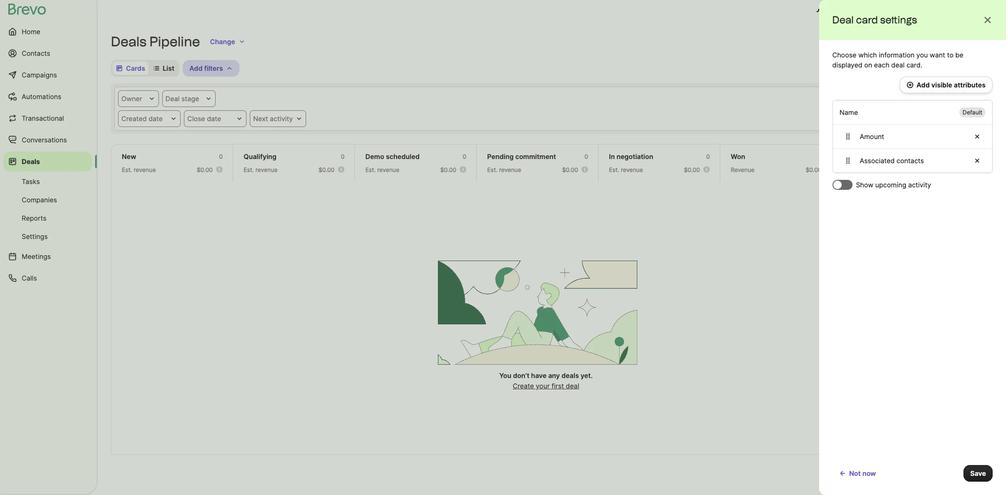 Task type: vqa. For each thing, say whether or not it's contained in the screenshot.
1 contact + 0 anonymous contact at the left top of the page
no



Task type: locate. For each thing, give the bounding box(es) containing it.
in
[[609, 153, 615, 161]]

cards
[[126, 64, 145, 73]]

1 vertical spatial add
[[917, 81, 930, 89]]

show upcoming activity
[[856, 181, 931, 189]]

2 revenue from the left
[[256, 166, 278, 174]]

create down the don't
[[513, 382, 534, 391]]

deal for deal card settings
[[833, 14, 854, 26]]

add
[[189, 64, 203, 73], [917, 81, 930, 89]]

1 horizontal spatial date
[[207, 115, 221, 123]]

add inside deal card settings dialog
[[917, 81, 930, 89]]

new
[[943, 8, 957, 16], [122, 153, 136, 161]]

1 horizontal spatial add
[[917, 81, 930, 89]]

0 vertical spatial new
[[943, 8, 957, 16]]

$0.00 for qualifying
[[319, 166, 335, 174]]

2 est. from the left
[[244, 166, 254, 174]]

1 vertical spatial new
[[122, 153, 136, 161]]

be
[[956, 51, 964, 59]]

4 est. from the left
[[487, 166, 497, 174]]

filters down add visible attributes
[[944, 95, 962, 103]]

deal inside deal card settings dialog
[[833, 14, 854, 26]]

calls
[[22, 274, 37, 283]]

est. for in negotiation
[[609, 166, 619, 174]]

3 0 from the left
[[463, 153, 466, 160]]

deal down 'information' on the top right of the page
[[891, 61, 905, 69]]

0 horizontal spatial deal
[[166, 95, 180, 103]]

3 est. revenue from the left
[[365, 166, 399, 174]]

0 for demo scheduled
[[463, 153, 466, 160]]

None checkbox
[[833, 180, 853, 190]]

not now
[[849, 470, 876, 478]]

date for close date
[[207, 115, 221, 123]]

create your first deal link
[[513, 382, 579, 391]]

1 vertical spatial deals
[[22, 158, 40, 166]]

1 horizontal spatial activity
[[908, 181, 931, 189]]

4 0 from the left
[[584, 153, 588, 160]]

$0.00 for demo scheduled
[[440, 166, 456, 174]]

0 vertical spatial add
[[189, 64, 203, 73]]

you
[[499, 372, 511, 380]]

automations
[[22, 93, 61, 101]]

sort
[[836, 64, 850, 73]]

import deals button
[[884, 33, 939, 50]]

$0.00
[[197, 166, 213, 174], [319, 166, 335, 174], [440, 166, 456, 174], [562, 166, 578, 174], [684, 166, 700, 174], [806, 166, 822, 174], [928, 166, 944, 174]]

filters
[[204, 64, 223, 73], [944, 95, 962, 103]]

amount button
[[833, 125, 992, 149]]

5 est. revenue from the left
[[609, 166, 643, 174]]

commitment
[[515, 153, 556, 161]]

1 vertical spatial create
[[513, 382, 534, 391]]

scheduled
[[386, 153, 420, 161]]

deal right first
[[566, 382, 579, 391]]

date
[[149, 115, 163, 123], [207, 115, 221, 123]]

1 vertical spatial deal
[[877, 64, 892, 73]]

0 vertical spatial deals
[[914, 38, 932, 46]]

add for add filters
[[189, 64, 203, 73]]

0 horizontal spatial add
[[189, 64, 203, 73]]

displayed
[[833, 61, 863, 69]]

5 0 from the left
[[706, 153, 710, 160]]

1 horizontal spatial deals
[[111, 34, 146, 50]]

tasks link
[[3, 174, 92, 190]]

add right list at the top of page
[[189, 64, 203, 73]]

add for add visible attributes
[[917, 81, 930, 89]]

est. revenue for demo scheduled
[[365, 166, 399, 174]]

deals up you
[[914, 38, 932, 46]]

card for deal card settings
[[856, 14, 878, 26]]

0 horizontal spatial deals
[[562, 372, 579, 380]]

2 vertical spatial deal
[[166, 95, 180, 103]]

deal left stage
[[166, 95, 180, 103]]

0 horizontal spatial deal
[[566, 382, 579, 391]]

visible
[[931, 81, 952, 89]]

you
[[917, 51, 928, 59]]

change button
[[203, 33, 252, 50]]

1 date from the left
[[149, 115, 163, 123]]

create up be
[[949, 38, 971, 46]]

date right created
[[149, 115, 163, 123]]

deal down company at the top of the page
[[972, 38, 986, 46]]

0 vertical spatial card
[[856, 14, 878, 26]]

3 $0.00 from the left
[[440, 166, 456, 174]]

4 est. revenue from the left
[[487, 166, 521, 174]]

3 est. from the left
[[365, 166, 376, 174]]

new left company at the top of the page
[[943, 8, 957, 16]]

1 vertical spatial deal
[[891, 61, 905, 69]]

1 vertical spatial activity
[[908, 181, 931, 189]]

0 horizontal spatial deals
[[22, 158, 40, 166]]

don't
[[513, 372, 529, 380]]

filters inside button
[[944, 95, 962, 103]]

home
[[22, 28, 40, 36]]

est.
[[122, 166, 132, 174], [244, 166, 254, 174], [365, 166, 376, 174], [487, 166, 497, 174], [609, 166, 619, 174], [853, 166, 863, 174]]

2 vertical spatial deal
[[566, 382, 579, 391]]

0 vertical spatial activity
[[270, 115, 293, 123]]

revenue
[[134, 166, 156, 174], [256, 166, 278, 174], [377, 166, 399, 174], [499, 166, 521, 174], [621, 166, 643, 174], [864, 166, 887, 174]]

deals inside deals link
[[22, 158, 40, 166]]

contacts
[[896, 157, 924, 165]]

2 0 from the left
[[341, 153, 345, 160]]

deal card
[[877, 64, 908, 73]]

1 revenue from the left
[[134, 166, 156, 174]]

1 vertical spatial deals
[[562, 372, 579, 380]]

stage
[[181, 95, 199, 103]]

1 $0.00 from the left
[[197, 166, 213, 174]]

1 horizontal spatial filters
[[944, 95, 962, 103]]

deal inside you don't have any deals yet. create your first deal
[[566, 382, 579, 391]]

deal right 'on'
[[877, 64, 892, 73]]

0 left in
[[584, 153, 588, 160]]

1 horizontal spatial card
[[893, 64, 908, 73]]

0 vertical spatial deal
[[972, 38, 986, 46]]

deal inside deal stage popup button
[[166, 95, 180, 103]]

0 horizontal spatial create
[[513, 382, 534, 391]]

deal card settings dialog
[[819, 0, 1006, 496]]

transactional
[[22, 114, 64, 123]]

created
[[121, 115, 147, 123]]

want
[[930, 51, 945, 59]]

0 left demo
[[341, 153, 345, 160]]

create
[[949, 38, 971, 46], [513, 382, 534, 391]]

any
[[548, 372, 560, 380]]

deals pipeline
[[111, 34, 200, 50]]

1 0 from the left
[[219, 153, 223, 160]]

reports link
[[3, 210, 92, 227]]

deal inside deal card button
[[877, 64, 892, 73]]

pending commitment
[[487, 153, 556, 161]]

activity right next at left
[[270, 115, 293, 123]]

4 revenue from the left
[[499, 166, 521, 174]]

deals up cards button
[[111, 34, 146, 50]]

0 horizontal spatial date
[[149, 115, 163, 123]]

deals
[[111, 34, 146, 50], [22, 158, 40, 166]]

which
[[859, 51, 877, 59]]

0 horizontal spatial card
[[856, 14, 878, 26]]

card inside dialog
[[856, 14, 878, 26]]

0 left won
[[706, 153, 710, 160]]

0 for in negotiation
[[706, 153, 710, 160]]

4 $0.00 from the left
[[562, 166, 578, 174]]

add up clear
[[917, 81, 930, 89]]

1 est. from the left
[[122, 166, 132, 174]]

6 est. revenue from the left
[[853, 166, 887, 174]]

1 vertical spatial filters
[[944, 95, 962, 103]]

2 horizontal spatial deal
[[972, 38, 986, 46]]

1 horizontal spatial new
[[943, 8, 957, 16]]

7 $0.00 from the left
[[928, 166, 944, 174]]

5 revenue from the left
[[621, 166, 643, 174]]

1 vertical spatial card
[[893, 64, 908, 73]]

0
[[219, 153, 223, 160], [341, 153, 345, 160], [463, 153, 466, 160], [584, 153, 588, 160], [706, 153, 710, 160]]

import
[[891, 38, 913, 46]]

sort button
[[819, 60, 856, 77]]

0 for qualifying
[[341, 153, 345, 160]]

0 left pending
[[463, 153, 466, 160]]

est. for qualifying
[[244, 166, 254, 174]]

deals up tasks
[[22, 158, 40, 166]]

3 revenue from the left
[[377, 166, 399, 174]]

yet.
[[581, 372, 593, 380]]

0 horizontal spatial activity
[[270, 115, 293, 123]]

deal
[[972, 38, 986, 46], [891, 61, 905, 69], [566, 382, 579, 391]]

to
[[947, 51, 954, 59]]

1 horizontal spatial deals
[[914, 38, 932, 46]]

activity down associated contacts button
[[908, 181, 931, 189]]

plan
[[862, 8, 876, 16]]

list button
[[150, 62, 178, 75]]

0 for new
[[219, 153, 223, 160]]

usage and plan
[[826, 8, 876, 16]]

2 $0.00 from the left
[[319, 166, 335, 174]]

filters down change
[[204, 64, 223, 73]]

deal left plan
[[833, 14, 854, 26]]

1 est. revenue from the left
[[122, 166, 156, 174]]

1 horizontal spatial create
[[949, 38, 971, 46]]

conversations
[[22, 136, 67, 144]]

save button
[[964, 466, 993, 483]]

won
[[731, 153, 745, 161]]

card for deal card
[[893, 64, 908, 73]]

0 vertical spatial deal
[[833, 14, 854, 26]]

date right close
[[207, 115, 221, 123]]

1 horizontal spatial deal
[[833, 14, 854, 26]]

card inside button
[[893, 64, 908, 73]]

5 $0.00 from the left
[[684, 166, 700, 174]]

0 horizontal spatial new
[[122, 153, 136, 161]]

save
[[970, 470, 986, 478]]

add visible attributes
[[917, 81, 986, 89]]

deals link
[[3, 152, 92, 172]]

1 horizontal spatial deal
[[891, 61, 905, 69]]

deal inside the choose which information you want to be displayed on each deal card.
[[891, 61, 905, 69]]

0 vertical spatial create
[[949, 38, 971, 46]]

0 vertical spatial deals
[[111, 34, 146, 50]]

transactional link
[[3, 108, 92, 128]]

0 vertical spatial filters
[[204, 64, 223, 73]]

companies link
[[3, 192, 92, 209]]

deals right any
[[562, 372, 579, 380]]

2 est. revenue from the left
[[244, 166, 278, 174]]

deal
[[833, 14, 854, 26], [877, 64, 892, 73], [166, 95, 180, 103]]

create inside you don't have any deals yet. create your first deal
[[513, 382, 534, 391]]

new inside button
[[943, 8, 957, 16]]

add filters button
[[183, 60, 240, 77]]

upcoming
[[875, 181, 906, 189]]

new company
[[943, 8, 990, 16]]

deal stage
[[166, 95, 199, 103]]

filters inside button
[[204, 64, 223, 73]]

owner
[[121, 95, 142, 103]]

deal card settings
[[833, 14, 917, 26]]

0 down close date popup button
[[219, 153, 223, 160]]

usage
[[826, 8, 847, 16]]

0 horizontal spatial filters
[[204, 64, 223, 73]]

2 horizontal spatial deal
[[877, 64, 892, 73]]

new down created
[[122, 153, 136, 161]]

list
[[163, 64, 174, 73]]

est. revenue
[[122, 166, 156, 174], [244, 166, 278, 174], [365, 166, 399, 174], [487, 166, 521, 174], [609, 166, 643, 174], [853, 166, 887, 174]]

2 date from the left
[[207, 115, 221, 123]]

companies
[[22, 196, 57, 204]]

5 est. from the left
[[609, 166, 619, 174]]



Task type: describe. For each thing, give the bounding box(es) containing it.
revenue for new
[[134, 166, 156, 174]]

information
[[879, 51, 915, 59]]

date for created date
[[149, 115, 163, 123]]

deals inside button
[[914, 38, 932, 46]]

$0.00 for in negotiation
[[684, 166, 700, 174]]

Name search field
[[918, 60, 993, 77]]

clear filters button
[[918, 91, 969, 107]]

add visible attributes button
[[900, 77, 993, 93]]

activity inside deal card settings dialog
[[908, 181, 931, 189]]

6 $0.00 from the left
[[806, 166, 822, 174]]

est. revenue for new
[[122, 166, 156, 174]]

deal card button
[[860, 60, 914, 77]]

settings link
[[3, 229, 92, 245]]

and
[[848, 8, 860, 16]]

est. for new
[[122, 166, 132, 174]]

home link
[[3, 22, 92, 42]]

settings
[[22, 233, 48, 241]]

owner button
[[118, 91, 159, 107]]

new for new
[[122, 153, 136, 161]]

not
[[849, 470, 861, 478]]

contacts link
[[3, 43, 92, 63]]

est. revenue for qualifying
[[244, 166, 278, 174]]

$0.00 for pending commitment
[[562, 166, 578, 174]]

next
[[253, 115, 268, 123]]

est. revenue for pending commitment
[[487, 166, 521, 174]]

calls link
[[3, 269, 92, 289]]

est. for pending commitment
[[487, 166, 497, 174]]

activity inside popup button
[[270, 115, 293, 123]]

close
[[187, 115, 205, 123]]

meetings link
[[3, 247, 92, 267]]

choose which information you want to be displayed on each deal card.
[[833, 51, 964, 69]]

on
[[865, 61, 872, 69]]

first
[[552, 382, 564, 391]]

your
[[536, 382, 550, 391]]

pipeline
[[149, 34, 200, 50]]

0 for pending commitment
[[584, 153, 588, 160]]

lost
[[853, 153, 867, 161]]

associated contacts
[[860, 157, 924, 165]]

deal inside 'button'
[[972, 38, 986, 46]]

negotiation
[[617, 153, 653, 161]]

campaigns
[[22, 71, 57, 79]]

contacts
[[22, 49, 50, 58]]

est. for demo scheduled
[[365, 166, 376, 174]]

automations link
[[3, 87, 92, 107]]

created date button
[[118, 111, 181, 127]]

clear filters
[[925, 95, 962, 103]]

tasks
[[22, 178, 40, 186]]

card.
[[907, 61, 923, 69]]

create deal
[[949, 38, 986, 46]]

demo scheduled
[[365, 153, 420, 161]]

demo
[[365, 153, 384, 161]]

6 revenue from the left
[[864, 166, 887, 174]]

deal for deal card
[[877, 64, 892, 73]]

new for new company
[[943, 8, 957, 16]]

create inside 'button'
[[949, 38, 971, 46]]

default
[[962, 109, 982, 116]]

deals for deals pipeline
[[111, 34, 146, 50]]

filters for add filters
[[204, 64, 223, 73]]

close date button
[[184, 111, 247, 127]]

deal for deal stage
[[166, 95, 180, 103]]

new company button
[[926, 3, 993, 20]]

revenue for qualifying
[[256, 166, 278, 174]]

add filters
[[189, 64, 223, 73]]

deals for deals
[[22, 158, 40, 166]]

close date
[[187, 115, 221, 123]]

none checkbox inside deal card settings dialog
[[833, 180, 853, 190]]

qualifying
[[244, 153, 276, 161]]

import deals
[[891, 38, 932, 46]]

settings
[[880, 14, 917, 26]]

show
[[856, 181, 873, 189]]

revenue for in negotiation
[[621, 166, 643, 174]]

created date
[[121, 115, 163, 123]]

associated
[[860, 157, 895, 165]]

associated contacts button
[[833, 149, 992, 173]]

conversations link
[[3, 130, 92, 150]]

clear
[[925, 95, 942, 103]]

in negotiation
[[609, 153, 653, 161]]

$0.00 for new
[[197, 166, 213, 174]]

filters for clear filters
[[944, 95, 962, 103]]

next activity button
[[250, 111, 306, 127]]

pending
[[487, 153, 514, 161]]

create deal button
[[942, 33, 993, 50]]

attributes
[[954, 81, 986, 89]]

change
[[210, 38, 235, 46]]

revenue for demo scheduled
[[377, 166, 399, 174]]

have
[[531, 372, 547, 380]]

now
[[862, 470, 876, 478]]

not now button
[[833, 466, 883, 483]]

you don't have any deals yet. create your first deal
[[499, 372, 593, 391]]

reports
[[22, 214, 46, 223]]

6 est. from the left
[[853, 166, 863, 174]]

deal stage button
[[162, 91, 216, 107]]

cards button
[[113, 62, 148, 75]]

deals inside you don't have any deals yet. create your first deal
[[562, 372, 579, 380]]

est. revenue for in negotiation
[[609, 166, 643, 174]]

revenue for pending commitment
[[499, 166, 521, 174]]

choose
[[833, 51, 857, 59]]



